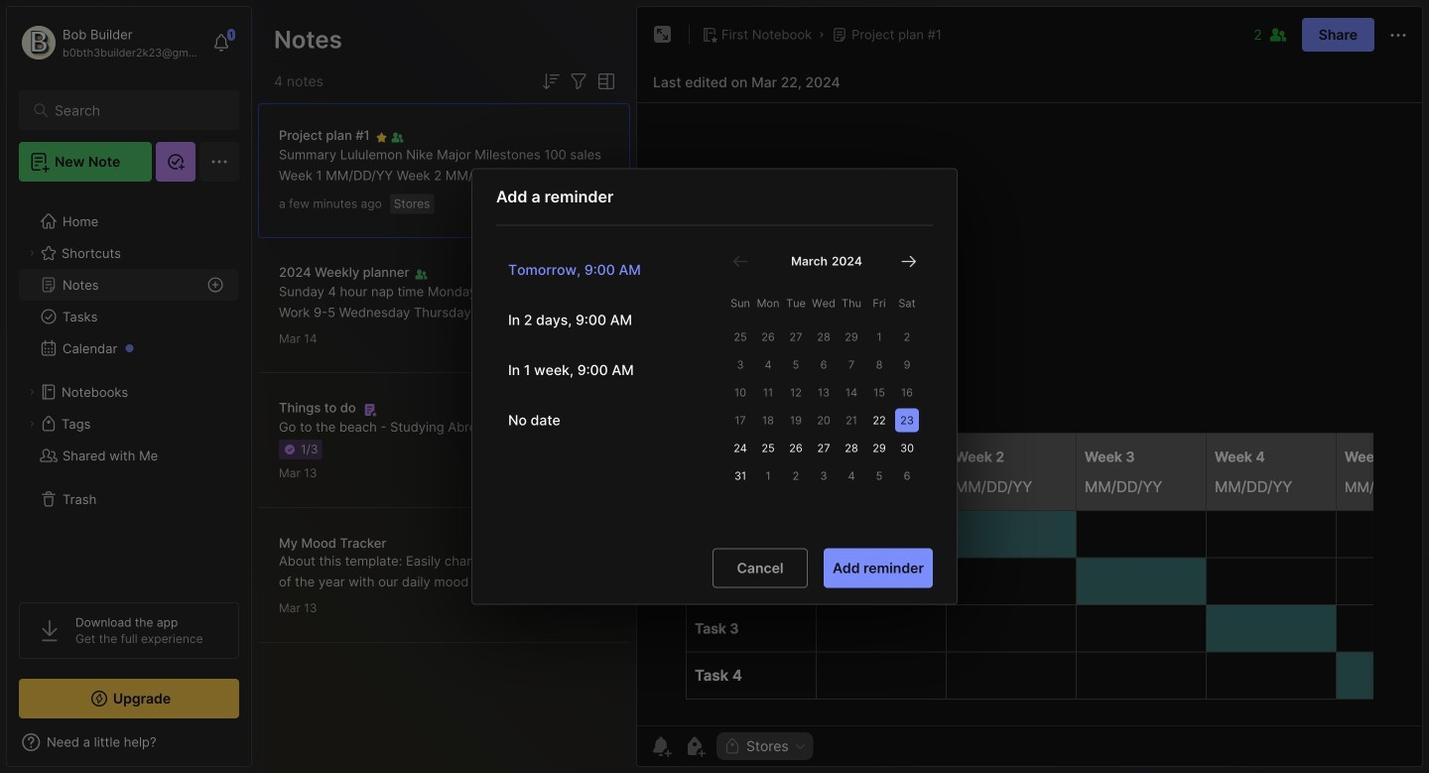 Task type: vqa. For each thing, say whether or not it's contained in the screenshot.
Search Field inside main element
yes



Task type: describe. For each thing, give the bounding box(es) containing it.
March field
[[787, 254, 828, 270]]

2024 field
[[828, 254, 862, 270]]

main element
[[0, 0, 258, 773]]

expand notebooks image
[[26, 386, 38, 398]]

expand tags image
[[26, 418, 38, 430]]

tree inside the main element
[[7, 194, 251, 585]]

add tag image
[[683, 735, 707, 758]]



Task type: locate. For each thing, give the bounding box(es) containing it.
Note Editor text field
[[637, 102, 1422, 726]]

note window element
[[636, 6, 1423, 767]]

None search field
[[55, 98, 213, 122]]

Search text field
[[55, 101, 213, 120]]

none search field inside the main element
[[55, 98, 213, 122]]

add a reminder image
[[649, 735, 673, 758]]

expand note image
[[651, 23, 675, 47]]

tree
[[7, 194, 251, 585]]



